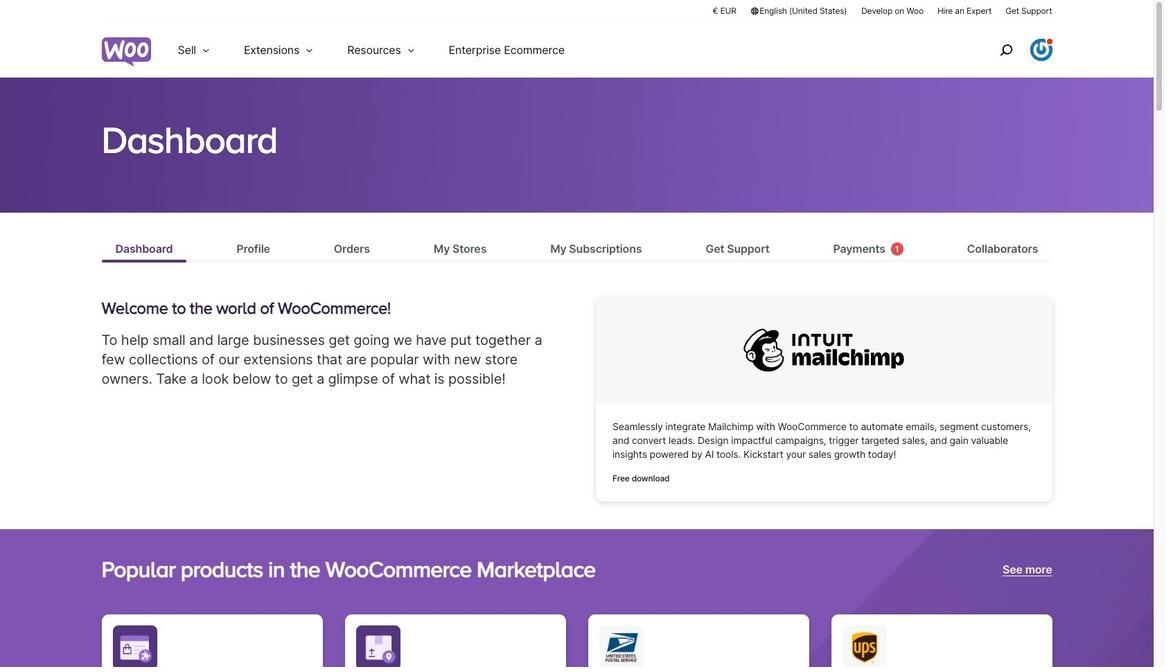 Task type: describe. For each thing, give the bounding box(es) containing it.
open account menu image
[[1031, 39, 1053, 61]]

service navigation menu element
[[970, 27, 1053, 72]]

search image
[[995, 39, 1017, 61]]



Task type: vqa. For each thing, say whether or not it's contained in the screenshot.
few
no



